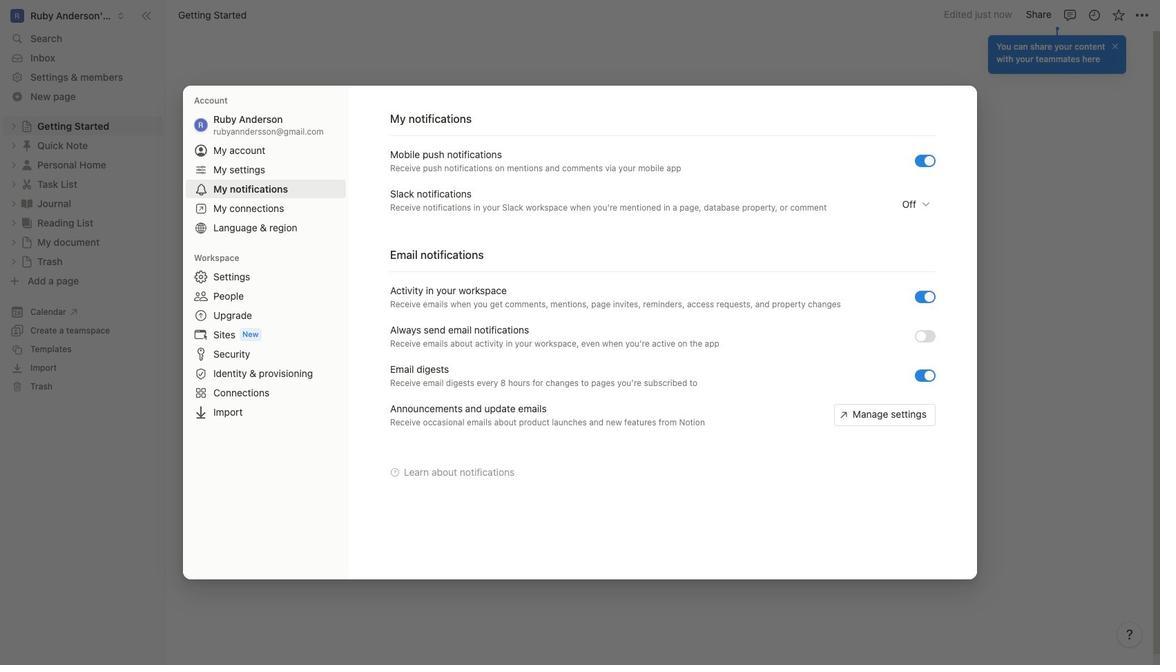 Task type: locate. For each thing, give the bounding box(es) containing it.
👋 image
[[417, 152, 430, 170]]

updates image
[[1088, 8, 1102, 22]]



Task type: describe. For each thing, give the bounding box(es) containing it.
favorite image
[[1112, 8, 1126, 22]]

close sidebar image
[[141, 10, 152, 21]]

comments image
[[1064, 8, 1078, 22]]



Task type: vqa. For each thing, say whether or not it's contained in the screenshot.
🥑 image
no



